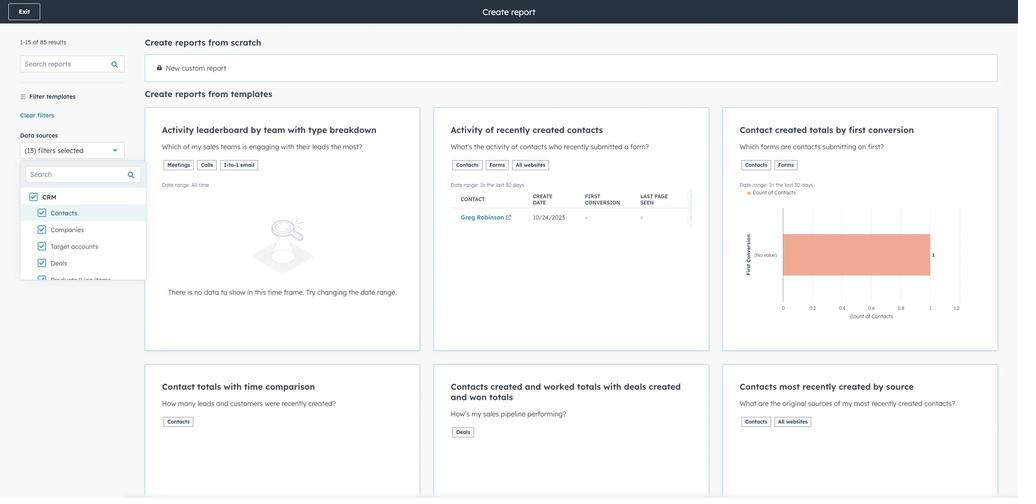 Task type: vqa. For each thing, say whether or not it's contained in the screenshot.
add child company button on the top right of the page
no



Task type: locate. For each thing, give the bounding box(es) containing it.
filters right (13)
[[38, 147, 56, 155]]

30 for recently
[[506, 182, 512, 188]]

all websites down what's the activity of contacts who recently submitted a form?
[[516, 162, 546, 168]]

1 horizontal spatial in
[[770, 182, 775, 188]]

created up what's the activity of contacts who recently submitted a form?
[[533, 125, 565, 135]]

2 horizontal spatial contact
[[740, 125, 773, 135]]

most up original
[[780, 382, 800, 392]]

0 horizontal spatial templates
[[46, 93, 76, 100]]

range: inside the greg robinson option
[[464, 182, 479, 188]]

1 activity from the left
[[162, 125, 194, 135]]

date inside create date
[[533, 200, 546, 206]]

0 horizontal spatial 1-
[[20, 39, 25, 46]]

2 horizontal spatial and
[[525, 382, 541, 392]]

with up their
[[288, 125, 306, 135]]

contact up greg
[[461, 196, 485, 203]]

date range: in the last 30 days up "toggle series visibility" region
[[740, 182, 813, 188]]

items
[[95, 276, 111, 284]]

which of my sales teams is engaging with their leads the most?
[[162, 143, 362, 151]]

search search field down the results
[[20, 56, 125, 72]]

contacts up submitted
[[567, 125, 603, 135]]

1-15 of 85 results
[[20, 39, 66, 46]]

0 vertical spatial from
[[208, 37, 228, 48]]

exit
[[19, 8, 30, 15]]

1 horizontal spatial activity
[[451, 125, 483, 135]]

1
[[236, 162, 239, 168]]

templates
[[231, 89, 273, 99], [46, 93, 76, 100]]

created right the deals
[[649, 382, 681, 392]]

2 in from the left
[[770, 182, 775, 188]]

create
[[483, 6, 509, 17], [145, 37, 173, 48], [145, 89, 173, 99], [533, 193, 553, 200]]

filters for clear
[[37, 112, 54, 119]]

sources up (13) filters selected
[[36, 132, 58, 139]]

2 date range: in the last 30 days from the left
[[740, 182, 813, 188]]

interactive chart image
[[740, 190, 981, 326]]

0 vertical spatial sales
[[203, 143, 219, 151]]

1 horizontal spatial which
[[740, 143, 759, 151]]

1 vertical spatial all
[[192, 182, 197, 188]]

date up "toggle series visibility" region
[[740, 182, 752, 188]]

0 horizontal spatial sources
[[36, 132, 58, 139]]

1 vertical spatial filters
[[38, 147, 56, 155]]

2 horizontal spatial range:
[[753, 182, 768, 188]]

forms down "forms"
[[779, 162, 794, 168]]

leads down the 'type'
[[312, 143, 329, 151]]

time down the calls
[[199, 182, 209, 188]]

breakdown
[[330, 125, 377, 135]]

link opens in a new window image
[[506, 215, 512, 222], [506, 215, 512, 222]]

0 vertical spatial websites
[[524, 162, 546, 168]]

contacts up "how's"
[[451, 382, 488, 392]]

0 horizontal spatial activity
[[162, 125, 194, 135]]

1 horizontal spatial forms
[[779, 162, 794, 168]]

1 vertical spatial contact
[[461, 196, 485, 203]]

2 reports from the top
[[175, 89, 206, 99]]

exit link
[[8, 3, 40, 20]]

all
[[516, 162, 523, 168], [192, 182, 197, 188], [779, 419, 785, 425]]

and left worked
[[525, 382, 541, 392]]

create for create reports from templates
[[145, 89, 173, 99]]

contact
[[740, 125, 773, 135], [461, 196, 485, 203], [162, 382, 195, 392]]

0 horizontal spatial websites
[[524, 162, 546, 168]]

1 from from the top
[[208, 37, 228, 48]]

who
[[549, 143, 562, 151]]

2 activity from the left
[[451, 125, 483, 135]]

2 forms from the left
[[779, 162, 794, 168]]

0 horizontal spatial forms
[[490, 162, 505, 168]]

search search field down (13) filters selected popup button
[[26, 166, 141, 183]]

1 vertical spatial is
[[188, 288, 192, 297]]

leads
[[312, 143, 329, 151], [198, 400, 214, 408]]

date up greg
[[451, 182, 463, 188]]

from left scratch
[[208, 37, 228, 48]]

changing
[[318, 288, 347, 297]]

contact up "forms"
[[740, 125, 773, 135]]

filters right "clear"
[[37, 112, 54, 119]]

with left their
[[281, 143, 294, 151]]

lifecycle stage
[[691, 193, 719, 206]]

sources down "contacts most recently created by source"
[[809, 400, 833, 408]]

0 vertical spatial filters
[[37, 112, 54, 119]]

sales up the calls
[[203, 143, 219, 151]]

filters inside button
[[37, 112, 54, 119]]

none checkbox containing activity of recently created contacts
[[434, 108, 735, 351]]

toggle series visibility region
[[748, 190, 796, 196]]

crm
[[42, 193, 56, 201]]

is right teams
[[242, 143, 247, 151]]

date range: all time
[[162, 182, 209, 188]]

30 up the greg robinson link
[[506, 182, 512, 188]]

and down contact totals with time comparison
[[216, 400, 228, 408]]

deals
[[624, 382, 647, 392]]

date for activity leaderboard by team with type breakdown
[[162, 182, 174, 188]]

in inside option
[[481, 182, 486, 188]]

reports up custom
[[175, 37, 206, 48]]

1 vertical spatial are
[[759, 400, 769, 408]]

1 vertical spatial sales
[[484, 410, 499, 419]]

1 horizontal spatial time
[[244, 382, 263, 392]]

contacts down what's
[[457, 162, 479, 168]]

1 vertical spatial all websites
[[779, 419, 808, 425]]

performing?
[[528, 410, 566, 419]]

contact inside the greg robinson option
[[461, 196, 485, 203]]

of down "contacts most recently created by source"
[[835, 400, 841, 408]]

2 vertical spatial contact
[[162, 382, 195, 392]]

visualization
[[20, 169, 57, 176]]

0 horizontal spatial last
[[496, 182, 505, 188]]

forms down activity
[[490, 162, 505, 168]]

forms
[[761, 143, 780, 151]]

1 horizontal spatial deals
[[457, 430, 470, 436]]

1- for 15
[[20, 39, 25, 46]]

2 vertical spatial time
[[244, 382, 263, 392]]

2 from from the top
[[208, 89, 228, 99]]

1 vertical spatial websites
[[787, 419, 808, 425]]

contacts down contact created totals by first conversion
[[794, 143, 821, 151]]

Search search field
[[20, 56, 125, 72], [26, 166, 141, 183]]

1 vertical spatial reports
[[175, 89, 206, 99]]

-
[[585, 214, 588, 222], [641, 214, 643, 222]]

2 range: from the left
[[464, 182, 479, 188]]

- down seen
[[641, 214, 643, 222]]

from
[[208, 37, 228, 48], [208, 89, 228, 99]]

clear filters
[[20, 112, 54, 119]]

0 horizontal spatial all websites
[[516, 162, 546, 168]]

stage
[[691, 200, 707, 206]]

0 horizontal spatial deals
[[51, 260, 67, 268]]

in
[[247, 288, 253, 297]]

range: up "toggle series visibility" region
[[753, 182, 768, 188]]

range: down meetings
[[175, 182, 190, 188]]

0 vertical spatial all websites
[[516, 162, 546, 168]]

greg robinson link
[[461, 214, 513, 222]]

2 horizontal spatial all
[[779, 419, 785, 425]]

date range: in the last 30 days
[[451, 182, 524, 188], [740, 182, 813, 188]]

1 vertical spatial most
[[854, 400, 870, 408]]

0 horizontal spatial date range: in the last 30 days
[[451, 182, 524, 188]]

page
[[655, 193, 668, 200]]

contacts for of
[[520, 143, 547, 151]]

30 up "toggle series visibility" region
[[795, 182, 801, 188]]

deals down "how's"
[[457, 430, 470, 436]]

the up robinson
[[487, 182, 495, 188]]

reports for scratch
[[175, 37, 206, 48]]

2 which from the left
[[740, 143, 759, 151]]

are right the what
[[759, 400, 769, 408]]

2 horizontal spatial contacts
[[794, 143, 821, 151]]

filters
[[37, 112, 54, 119], [38, 147, 56, 155]]

with left the deals
[[604, 382, 622, 392]]

templates up activity leaderboard by team with type breakdown
[[231, 89, 273, 99]]

leads right many
[[198, 400, 214, 408]]

source
[[887, 382, 914, 392]]

3 range: from the left
[[753, 182, 768, 188]]

30
[[506, 182, 512, 188], [795, 182, 801, 188]]

0 vertical spatial are
[[781, 143, 792, 151]]

1 reports from the top
[[175, 37, 206, 48]]

create for create date
[[533, 193, 553, 200]]

2 30 from the left
[[795, 182, 801, 188]]

0 horizontal spatial days
[[513, 182, 524, 188]]

1 horizontal spatial 1-
[[224, 162, 229, 168]]

1 30 from the left
[[506, 182, 512, 188]]

1 horizontal spatial all websites
[[779, 419, 808, 425]]

0 horizontal spatial which
[[162, 143, 181, 151]]

contacts
[[457, 162, 479, 168], [746, 162, 768, 168], [51, 209, 77, 217], [451, 382, 488, 392], [740, 382, 777, 392], [167, 419, 190, 425], [746, 419, 768, 425]]

1 date range: in the last 30 days from the left
[[451, 182, 524, 188]]

all websites down original
[[779, 419, 808, 425]]

which
[[162, 143, 181, 151], [740, 143, 759, 151]]

by left source at the right
[[874, 382, 884, 392]]

30 inside the greg robinson option
[[506, 182, 512, 188]]

range.
[[377, 288, 397, 297]]

activity inside option
[[451, 125, 483, 135]]

2 last from the left
[[785, 182, 794, 188]]

time up how many leads and customers were recently created?
[[244, 382, 263, 392]]

sales
[[203, 143, 219, 151], [484, 410, 499, 419]]

1 vertical spatial deals
[[457, 430, 470, 436]]

None checkbox
[[145, 108, 420, 351], [434, 108, 735, 351], [145, 365, 420, 499], [723, 365, 999, 499], [145, 108, 420, 351], [145, 365, 420, 499], [723, 365, 999, 499]]

1 days from the left
[[513, 182, 524, 188]]

1 horizontal spatial contact
[[461, 196, 485, 203]]

date range: in the last 30 days inside the greg robinson option
[[451, 182, 524, 188]]

from down new custom report
[[208, 89, 228, 99]]

data sources
[[20, 132, 58, 139]]

range:
[[175, 182, 190, 188], [464, 182, 479, 188], [753, 182, 768, 188]]

date
[[162, 182, 174, 188], [451, 182, 463, 188], [740, 182, 752, 188], [533, 200, 546, 206]]

last inside option
[[496, 182, 505, 188]]

which up meetings
[[162, 143, 181, 151]]

0 horizontal spatial 30
[[506, 182, 512, 188]]

websites down original
[[787, 419, 808, 425]]

reports down custom
[[175, 89, 206, 99]]

is left no
[[188, 288, 192, 297]]

0 vertical spatial sources
[[36, 132, 58, 139]]

filters inside popup button
[[38, 147, 56, 155]]

their
[[296, 143, 311, 151]]

0 horizontal spatial sales
[[203, 143, 219, 151]]

1 horizontal spatial contacts
[[567, 125, 603, 135]]

report
[[511, 6, 536, 17], [207, 64, 226, 72]]

my up the calls
[[192, 143, 201, 151]]

and up "how's"
[[451, 392, 467, 403]]

submitting
[[823, 143, 857, 151]]

websites
[[524, 162, 546, 168], [787, 419, 808, 425]]

teams
[[221, 143, 241, 151]]

by left first
[[836, 125, 847, 135]]

created up 'which forms are contacts submitting on first?' in the right top of the page
[[775, 125, 807, 135]]

1 vertical spatial report
[[207, 64, 226, 72]]

0 vertical spatial report
[[511, 6, 536, 17]]

of
[[33, 39, 38, 46], [486, 125, 494, 135], [183, 143, 190, 151], [512, 143, 518, 151], [835, 400, 841, 408]]

which left "forms"
[[740, 143, 759, 151]]

1 horizontal spatial sources
[[809, 400, 833, 408]]

contact up many
[[162, 382, 195, 392]]

custom
[[182, 64, 205, 72]]

by
[[251, 125, 261, 135], [836, 125, 847, 135], [874, 382, 884, 392]]

New custom report checkbox
[[145, 54, 999, 82]]

1- left 1 at top
[[224, 162, 229, 168]]

create for create reports from scratch
[[145, 37, 173, 48]]

(13) filters selected
[[25, 147, 84, 155]]

companies
[[51, 226, 84, 234]]

my right "how's"
[[472, 410, 482, 419]]

1 forms from the left
[[490, 162, 505, 168]]

of right activity
[[512, 143, 518, 151]]

contact for contact totals with time comparison
[[162, 382, 195, 392]]

0 vertical spatial reports
[[175, 37, 206, 48]]

1- left 85
[[20, 39, 25, 46]]

1 which from the left
[[162, 143, 181, 151]]

None checkbox
[[723, 108, 999, 351], [434, 365, 710, 499], [723, 108, 999, 351], [434, 365, 710, 499]]

- down conversion on the top right of the page
[[585, 214, 588, 222]]

1 horizontal spatial and
[[451, 392, 467, 403]]

1 horizontal spatial last
[[785, 182, 794, 188]]

1 horizontal spatial -
[[641, 214, 643, 222]]

days inside option
[[513, 182, 524, 188]]

activity up what's
[[451, 125, 483, 135]]

1 horizontal spatial is
[[242, 143, 247, 151]]

activity for activity of recently created contacts
[[451, 125, 483, 135]]

filters for (13)
[[38, 147, 56, 155]]

date down meetings
[[162, 182, 174, 188]]

first?
[[868, 143, 884, 151]]

contact created totals by first conversion
[[740, 125, 914, 135]]

with
[[288, 125, 306, 135], [281, 143, 294, 151], [224, 382, 242, 392], [604, 382, 622, 392]]

recently down comparison
[[282, 400, 307, 408]]

form?
[[631, 143, 649, 151]]

most down "contacts most recently created by source"
[[854, 400, 870, 408]]

my down "contacts most recently created by source"
[[843, 400, 853, 408]]

sales down "won"
[[484, 410, 499, 419]]

are right "forms"
[[781, 143, 792, 151]]

2 vertical spatial all
[[779, 419, 785, 425]]

create inside page section element
[[483, 6, 509, 17]]

clear filters button
[[20, 111, 54, 121]]

forms inside option
[[490, 162, 505, 168]]

2 days from the left
[[802, 182, 813, 188]]

of up activity
[[486, 125, 494, 135]]

data
[[20, 132, 34, 139]]

(13) filters selected button
[[20, 142, 125, 159]]

0 horizontal spatial range:
[[175, 182, 190, 188]]

last up robinson
[[496, 182, 505, 188]]

report inside page section element
[[511, 6, 536, 17]]

0 vertical spatial all
[[516, 162, 523, 168]]

1 horizontal spatial 30
[[795, 182, 801, 188]]

time for with
[[244, 382, 263, 392]]

1 vertical spatial time
[[268, 288, 282, 297]]

0 vertical spatial search search field
[[20, 56, 125, 72]]

contacts down "forms"
[[746, 162, 768, 168]]

date for activity of recently created contacts
[[451, 182, 463, 188]]

1 in from the left
[[481, 182, 486, 188]]

recently up original
[[803, 382, 837, 392]]

0 horizontal spatial my
[[192, 143, 201, 151]]

date range: in the last 30 days for created
[[740, 182, 813, 188]]

0 horizontal spatial contact
[[162, 382, 195, 392]]

filter templates
[[29, 93, 76, 100]]

the
[[331, 143, 341, 151], [474, 143, 484, 151], [487, 182, 495, 188], [776, 182, 784, 188], [349, 288, 359, 297], [771, 400, 781, 408]]

1 vertical spatial leads
[[198, 400, 214, 408]]

1 range: from the left
[[175, 182, 190, 188]]

forms for of
[[490, 162, 505, 168]]

1 vertical spatial my
[[843, 400, 853, 408]]

0 vertical spatial 1-
[[20, 39, 25, 46]]

1 horizontal spatial range:
[[464, 182, 479, 188]]

2 horizontal spatial time
[[268, 288, 282, 297]]

date range: in the last 30 days up the greg robinson link
[[451, 182, 524, 188]]

0 horizontal spatial -
[[585, 214, 588, 222]]

0 horizontal spatial most
[[780, 382, 800, 392]]

1- for to-
[[224, 162, 229, 168]]

first conversion
[[585, 193, 621, 206]]

recently right who
[[564, 143, 589, 151]]

last up "toggle series visibility" region
[[785, 182, 794, 188]]

2 horizontal spatial my
[[843, 400, 853, 408]]

greg robinson
[[461, 214, 504, 222]]

1 horizontal spatial leads
[[312, 143, 329, 151]]

contacts
[[567, 125, 603, 135], [520, 143, 547, 151], [794, 143, 821, 151]]

30 for totals
[[795, 182, 801, 188]]

robinson
[[477, 214, 504, 222]]

target
[[51, 243, 69, 251]]

activity for activity leaderboard by team with type breakdown
[[162, 125, 194, 135]]

templates right filter
[[46, 93, 76, 100]]

last page seen
[[641, 193, 668, 206]]

0 vertical spatial deals
[[51, 260, 67, 268]]

created
[[533, 125, 565, 135], [775, 125, 807, 135], [491, 382, 523, 392], [649, 382, 681, 392], [839, 382, 871, 392], [899, 400, 923, 408]]

0 vertical spatial time
[[199, 182, 209, 188]]

range: up greg
[[464, 182, 479, 188]]

0 horizontal spatial in
[[481, 182, 486, 188]]

1 last from the left
[[496, 182, 505, 188]]

which for contact created totals by first conversion
[[740, 143, 759, 151]]

date up 10/24/2023 at the right of page
[[533, 200, 546, 206]]

1 vertical spatial sources
[[809, 400, 833, 408]]

and
[[525, 382, 541, 392], [451, 392, 467, 403], [216, 400, 228, 408]]

all inside the greg robinson option
[[516, 162, 523, 168]]

by up which of my sales teams is engaging with their leads the most?
[[251, 125, 261, 135]]

with inside contacts created and worked totals with deals created and won totals
[[604, 382, 622, 392]]

the left most?
[[331, 143, 341, 151]]

in up greg robinson
[[481, 182, 486, 188]]

websites down what's the activity of contacts who recently submitted a form?
[[524, 162, 546, 168]]

1 vertical spatial from
[[208, 89, 228, 99]]

0 horizontal spatial are
[[759, 400, 769, 408]]

time
[[199, 182, 209, 188], [268, 288, 282, 297], [244, 382, 263, 392]]

1 vertical spatial 1-
[[224, 162, 229, 168]]

what
[[740, 400, 757, 408]]

0 vertical spatial is
[[242, 143, 247, 151]]

date
[[361, 288, 375, 297]]

1 horizontal spatial report
[[511, 6, 536, 17]]

create inside option
[[533, 193, 553, 200]]

time right this
[[268, 288, 282, 297]]

2 vertical spatial my
[[472, 410, 482, 419]]

this
[[255, 288, 266, 297]]

1 horizontal spatial by
[[836, 125, 847, 135]]

contacts inside the greg robinson option
[[457, 162, 479, 168]]

contacts inside contacts created and worked totals with deals created and won totals
[[451, 382, 488, 392]]

many
[[178, 400, 196, 408]]

0 vertical spatial contact
[[740, 125, 773, 135]]

from for templates
[[208, 89, 228, 99]]

1 horizontal spatial my
[[472, 410, 482, 419]]

contacts down activity of recently created contacts
[[520, 143, 547, 151]]



Task type: describe. For each thing, give the bounding box(es) containing it.
greg
[[461, 214, 475, 222]]

forms for created
[[779, 162, 794, 168]]

products/line
[[51, 276, 93, 284]]

email
[[240, 162, 254, 168]]

create date
[[533, 193, 553, 206]]

comparison
[[266, 382, 315, 392]]

select button
[[20, 179, 125, 196]]

none checkbox the greg robinson
[[434, 108, 735, 351]]

how
[[162, 400, 176, 408]]

leaderboard
[[197, 125, 248, 135]]

0 horizontal spatial all
[[192, 182, 197, 188]]

worked
[[544, 382, 575, 392]]

10/24/2023
[[533, 214, 565, 222]]

0 horizontal spatial leads
[[198, 400, 214, 408]]

range: for leaderboard
[[175, 182, 190, 188]]

create reports from templates
[[145, 89, 273, 99]]

contacts down many
[[167, 419, 190, 425]]

to-
[[229, 162, 236, 168]]

first
[[849, 125, 866, 135]]

0 vertical spatial most
[[780, 382, 800, 392]]

frame.
[[284, 288, 304, 297]]

what's
[[451, 143, 473, 151]]

range: for created
[[753, 182, 768, 188]]

pipeline
[[501, 410, 526, 419]]

1 horizontal spatial most
[[854, 400, 870, 408]]

new
[[166, 64, 180, 72]]

(13)
[[25, 147, 36, 155]]

create for create report
[[483, 6, 509, 17]]

customers
[[230, 400, 263, 408]]

reports for templates
[[175, 89, 206, 99]]

no
[[194, 288, 202, 297]]

select
[[25, 183, 44, 192]]

1 horizontal spatial are
[[781, 143, 792, 151]]

which for activity leaderboard by team with type breakdown
[[162, 143, 181, 151]]

created up how's my sales pipeline performing?
[[491, 382, 523, 392]]

with up customers
[[224, 382, 242, 392]]

1 - from the left
[[585, 214, 588, 222]]

contacts up companies
[[51, 209, 77, 217]]

created inside the greg robinson option
[[533, 125, 565, 135]]

2 horizontal spatial by
[[874, 382, 884, 392]]

conversion
[[585, 200, 621, 206]]

days for totals
[[802, 182, 813, 188]]

of right 15
[[33, 39, 38, 46]]

lifecycle
[[691, 193, 719, 200]]

opportunity
[[691, 214, 725, 222]]

all websites inside the greg robinson option
[[516, 162, 546, 168]]

try
[[306, 288, 316, 297]]

date for contact created totals by first conversion
[[740, 182, 752, 188]]

the up "toggle series visibility" region
[[776, 182, 784, 188]]

results
[[48, 39, 66, 46]]

products/line items
[[51, 276, 111, 284]]

data
[[204, 288, 219, 297]]

scratch
[[231, 37, 261, 48]]

websites inside option
[[524, 162, 546, 168]]

1-to-1 email
[[224, 162, 254, 168]]

filter
[[29, 93, 45, 100]]

last for of
[[496, 182, 505, 188]]

most?
[[343, 143, 362, 151]]

show
[[229, 288, 245, 297]]

create report
[[483, 6, 536, 17]]

the left date
[[349, 288, 359, 297]]

0 horizontal spatial by
[[251, 125, 261, 135]]

created down source at the right
[[899, 400, 923, 408]]

15
[[25, 39, 31, 46]]

1 horizontal spatial sales
[[484, 410, 499, 419]]

engaging
[[249, 143, 279, 151]]

contacts up the what
[[740, 382, 777, 392]]

contacts down the what
[[746, 419, 768, 425]]

page section element
[[0, 0, 1019, 23]]

the left original
[[771, 400, 781, 408]]

new custom report
[[166, 64, 226, 72]]

contact for contact created totals by first conversion
[[740, 125, 773, 135]]

which forms are contacts submitting on first?
[[740, 143, 884, 151]]

to
[[221, 288, 227, 297]]

contacts for created
[[567, 125, 603, 135]]

date range: in the last 30 days for of
[[451, 182, 524, 188]]

clear
[[20, 112, 36, 119]]

0 horizontal spatial and
[[216, 400, 228, 408]]

1 vertical spatial search search field
[[26, 166, 141, 183]]

there is no data to show in this time frame. try changing the date range.
[[168, 288, 397, 297]]

0 vertical spatial my
[[192, 143, 201, 151]]

recently up activity
[[497, 125, 530, 135]]

target accounts
[[51, 243, 98, 251]]

85
[[40, 39, 47, 46]]

contacts most recently created by source
[[740, 382, 914, 392]]

activity
[[486, 143, 510, 151]]

time for all
[[199, 182, 209, 188]]

selected
[[58, 147, 84, 155]]

contacts created and worked totals with deals created and won totals
[[451, 382, 681, 403]]

from for scratch
[[208, 37, 228, 48]]

of up meetings
[[183, 143, 190, 151]]

contact totals with time comparison
[[162, 382, 315, 392]]

contact for contact
[[461, 196, 485, 203]]

0 horizontal spatial is
[[188, 288, 192, 297]]

recently down source at the right
[[872, 400, 897, 408]]

what are the original sources of my most recently created contacts?
[[740, 400, 956, 408]]

days for recently
[[513, 182, 524, 188]]

in for contact
[[770, 182, 775, 188]]

last for created
[[785, 182, 794, 188]]

2 - from the left
[[641, 214, 643, 222]]

created up what are the original sources of my most recently created contacts?
[[839, 382, 871, 392]]

report inside 'checkbox'
[[207, 64, 226, 72]]

on
[[859, 143, 867, 151]]

1 horizontal spatial websites
[[787, 419, 808, 425]]

0 vertical spatial leads
[[312, 143, 329, 151]]

activity leaderboard by team with type breakdown
[[162, 125, 377, 135]]

1 horizontal spatial templates
[[231, 89, 273, 99]]

won
[[470, 392, 487, 403]]

submitted
[[591, 143, 623, 151]]

range: for of
[[464, 182, 479, 188]]

accounts
[[71, 243, 98, 251]]

contacts?
[[925, 400, 956, 408]]

how's my sales pipeline performing?
[[451, 410, 566, 419]]

seen
[[641, 200, 654, 206]]

team
[[264, 125, 285, 135]]

how's
[[451, 410, 470, 419]]

type
[[309, 125, 327, 135]]

first
[[585, 193, 601, 200]]

how many leads and customers were recently created?
[[162, 400, 336, 408]]

conversion
[[869, 125, 914, 135]]

create reports from scratch
[[145, 37, 261, 48]]

in for activity
[[481, 182, 486, 188]]

last
[[641, 193, 653, 200]]

the right what's
[[474, 143, 484, 151]]

were
[[265, 400, 280, 408]]

original
[[783, 400, 807, 408]]

there
[[168, 288, 186, 297]]



